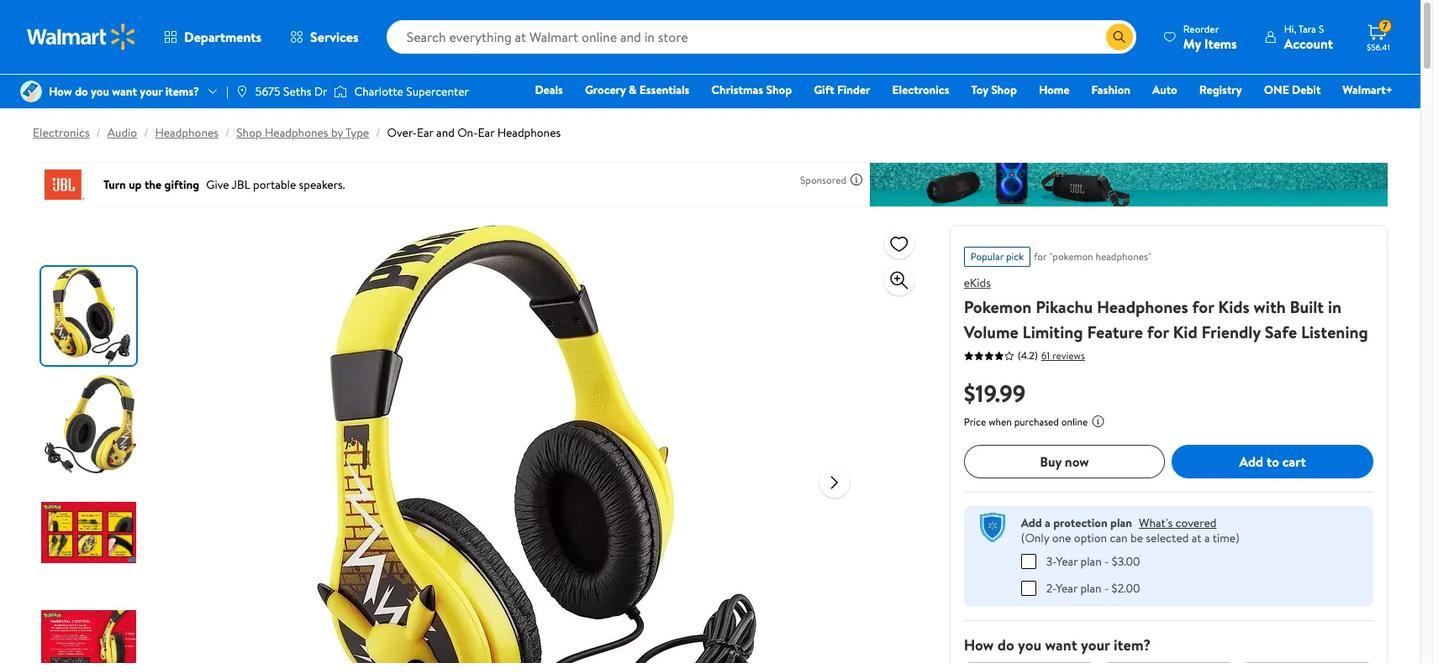 Task type: vqa. For each thing, say whether or not it's contained in the screenshot.
Account on the right top of the page
yes



Task type: describe. For each thing, give the bounding box(es) containing it.
charlotte
[[354, 83, 403, 100]]

protection
[[1053, 515, 1108, 532]]

ekids pokemon pikachu headphones for kids with built in volume limiting feature for kid friendly safe listening
[[964, 275, 1368, 344]]

2 ear from the left
[[478, 124, 494, 141]]

zoom image modal image
[[889, 271, 909, 291]]

be
[[1130, 530, 1143, 547]]

deals
[[535, 82, 563, 98]]

add to cart button
[[1172, 445, 1373, 479]]

2-year plan - $2.00
[[1046, 580, 1140, 597]]

pokemon pikachu headphones for kids with built in volume limiting feature for kid friendly safe listening - image 2 of 7 image
[[41, 376, 140, 474]]

option
[[1074, 530, 1107, 547]]

plan inside add a protection plan what's covered (only one option can be selected at a time)
[[1110, 515, 1132, 532]]

7 $56.41
[[1367, 19, 1390, 53]]

registry
[[1199, 82, 1242, 98]]

electronics / audio / headphones / shop headphones by type / over-ear and on-ear headphones
[[33, 124, 561, 141]]

want for item?
[[1045, 635, 1077, 656]]

$2.00
[[1112, 580, 1140, 597]]

hi, tara s account
[[1284, 21, 1333, 53]]

walmart+ link
[[1335, 81, 1400, 99]]

limiting
[[1023, 321, 1083, 344]]

feature
[[1087, 321, 1143, 344]]

safe
[[1265, 321, 1297, 344]]

items?
[[165, 83, 199, 100]]

year for 2-
[[1056, 580, 1078, 597]]

deals link
[[527, 81, 571, 99]]

selected
[[1146, 530, 1189, 547]]

services
[[310, 28, 359, 46]]

pokemon pikachu headphones for kids with built in volume limiting feature for kid friendly safe listening - image 1 of 7 image
[[41, 267, 140, 366]]

do for how do you want your items?
[[75, 83, 88, 100]]

$19.99
[[964, 377, 1026, 410]]

5675
[[255, 83, 280, 100]]

departments
[[184, 28, 261, 46]]

hi,
[[1284, 21, 1296, 36]]

one
[[1264, 82, 1289, 98]]

0 horizontal spatial a
[[1045, 515, 1050, 532]]

gift finder link
[[806, 81, 878, 99]]

tara
[[1298, 21, 1316, 36]]

headphones inside ekids pokemon pikachu headphones for kids with built in volume limiting feature for kid friendly safe listening
[[1097, 296, 1188, 319]]

online
[[1061, 415, 1088, 429]]

sponsored
[[800, 173, 846, 187]]

how for how do you want your item?
[[964, 635, 994, 656]]

dr
[[314, 83, 327, 100]]

account
[[1284, 34, 1333, 53]]

ekids link
[[964, 275, 991, 292]]

buy now button
[[964, 445, 1165, 479]]

 image for how
[[20, 81, 42, 103]]

(only
[[1021, 530, 1049, 547]]

ekids
[[964, 275, 991, 292]]

search icon image
[[1113, 30, 1126, 44]]

christmas shop link
[[704, 81, 799, 99]]

2-
[[1046, 580, 1056, 597]]

reorder my items
[[1183, 21, 1237, 53]]

one
[[1052, 530, 1071, 547]]

items
[[1204, 34, 1237, 53]]

supercenter
[[406, 83, 469, 100]]

covered
[[1175, 515, 1217, 532]]

1 ear from the left
[[417, 124, 433, 141]]

for "pokemon headphones"
[[1034, 250, 1151, 264]]

61 reviews link
[[1038, 348, 1085, 363]]

you for how do you want your items?
[[91, 83, 109, 100]]

christmas shop
[[711, 82, 792, 98]]

walmart+
[[1343, 82, 1393, 98]]

grocery & essentials
[[585, 82, 689, 98]]

fashion
[[1091, 82, 1130, 98]]

0 vertical spatial for
[[1034, 250, 1047, 264]]

home
[[1039, 82, 1070, 98]]

over-
[[387, 124, 417, 141]]

popular
[[970, 250, 1004, 264]]

headphones left by
[[265, 124, 328, 141]]

what's covered button
[[1139, 515, 1217, 532]]

3 / from the left
[[225, 124, 230, 141]]

your for item?
[[1081, 635, 1110, 656]]

61
[[1041, 348, 1050, 363]]

friendly
[[1202, 321, 1261, 344]]

home link
[[1031, 81, 1077, 99]]

$3.00
[[1112, 553, 1140, 570]]

pokemon
[[964, 296, 1032, 319]]

0 horizontal spatial shop
[[236, 124, 262, 141]]

on-
[[457, 124, 478, 141]]

kids
[[1218, 296, 1250, 319]]

over-ear and on-ear headphones link
[[387, 124, 561, 141]]

seths
[[283, 83, 311, 100]]

"pokemon
[[1049, 250, 1093, 264]]

when
[[989, 415, 1012, 429]]

audio link
[[107, 124, 137, 141]]

registry link
[[1192, 81, 1250, 99]]

add a protection plan what's covered (only one option can be selected at a time)
[[1021, 515, 1239, 547]]

you for how do you want your item?
[[1018, 635, 1041, 656]]

christmas
[[711, 82, 763, 98]]

plan for $3.00
[[1081, 553, 1102, 570]]

by
[[331, 124, 343, 141]]

s
[[1319, 21, 1324, 36]]

how do you want your item?
[[964, 635, 1151, 656]]

gift finder
[[814, 82, 870, 98]]

essentials
[[639, 82, 689, 98]]

want for items?
[[112, 83, 137, 100]]

2 horizontal spatial for
[[1192, 296, 1214, 319]]



Task type: locate. For each thing, give the bounding box(es) containing it.
add inside add a protection plan what's covered (only one option can be selected at a time)
[[1021, 515, 1042, 532]]

wpp logo image
[[977, 514, 1007, 544]]

7
[[1383, 19, 1388, 33]]

- for $2.00
[[1104, 580, 1109, 597]]

year down one
[[1056, 553, 1078, 570]]

year
[[1056, 553, 1078, 570], [1056, 580, 1078, 597]]

popular pick
[[970, 250, 1024, 264]]

with
[[1254, 296, 1286, 319]]

1 vertical spatial you
[[1018, 635, 1041, 656]]

0 horizontal spatial your
[[140, 83, 163, 100]]

debit
[[1292, 82, 1321, 98]]

ear
[[417, 124, 433, 141], [478, 124, 494, 141]]

1 vertical spatial plan
[[1081, 553, 1102, 570]]

 image right |
[[235, 85, 249, 98]]

headphones down items?
[[155, 124, 219, 141]]

add to cart
[[1239, 453, 1306, 471]]

for left kids
[[1192, 296, 1214, 319]]

2-Year plan - $2.00 checkbox
[[1021, 581, 1036, 596]]

a
[[1045, 515, 1050, 532], [1204, 530, 1210, 547]]

year for 3-
[[1056, 553, 1078, 570]]

1 horizontal spatial for
[[1147, 321, 1169, 344]]

0 horizontal spatial electronics
[[33, 124, 90, 141]]

0 horizontal spatial add
[[1021, 515, 1042, 532]]

/ right headphones link
[[225, 124, 230, 141]]

my
[[1183, 34, 1201, 53]]

2 year from the top
[[1056, 580, 1078, 597]]

a right at
[[1204, 530, 1210, 547]]

toy shop link
[[964, 81, 1024, 99]]

kid
[[1173, 321, 1197, 344]]

next media item image
[[824, 473, 845, 493]]

services button
[[276, 17, 373, 57]]

/
[[96, 124, 101, 141], [144, 124, 148, 141], [225, 124, 230, 141], [376, 124, 380, 141]]

1 horizontal spatial shop
[[766, 82, 792, 98]]

ear left and
[[417, 124, 433, 141]]

buy
[[1040, 453, 1062, 471]]

2 horizontal spatial shop
[[991, 82, 1017, 98]]

type
[[345, 124, 369, 141]]

shop right toy
[[991, 82, 1017, 98]]

electronics left toy
[[892, 82, 949, 98]]

want down the 2-
[[1045, 635, 1077, 656]]

departments button
[[150, 17, 276, 57]]

how for how do you want your items?
[[49, 83, 72, 100]]

want up audio
[[112, 83, 137, 100]]

3-year plan - $3.00
[[1046, 553, 1140, 570]]

electronics left audio
[[33, 124, 90, 141]]

1 horizontal spatial  image
[[235, 85, 249, 98]]

0 vertical spatial your
[[140, 83, 163, 100]]

reviews
[[1052, 348, 1085, 363]]

your for items?
[[140, 83, 163, 100]]

/ left audio
[[96, 124, 101, 141]]

fashion link
[[1084, 81, 1138, 99]]

2 vertical spatial for
[[1147, 321, 1169, 344]]

your
[[140, 83, 163, 100], [1081, 635, 1110, 656]]

add left one
[[1021, 515, 1042, 532]]

1 horizontal spatial do
[[997, 635, 1014, 656]]

-
[[1105, 553, 1109, 570], [1104, 580, 1109, 597]]

pick
[[1006, 250, 1024, 264]]

0 vertical spatial want
[[112, 83, 137, 100]]

ear right and
[[478, 124, 494, 141]]

headphones up feature
[[1097, 296, 1188, 319]]

shop right the christmas
[[766, 82, 792, 98]]

$56.41
[[1367, 41, 1390, 53]]

1 vertical spatial electronics
[[33, 124, 90, 141]]

plan
[[1110, 515, 1132, 532], [1081, 553, 1102, 570], [1080, 580, 1102, 597]]

gift
[[814, 82, 834, 98]]

0 horizontal spatial you
[[91, 83, 109, 100]]

&
[[629, 82, 637, 98]]

buy now
[[1040, 453, 1089, 471]]

Walmart Site-Wide search field
[[386, 20, 1136, 54]]

electronics link left audio
[[33, 124, 90, 141]]

at
[[1192, 530, 1202, 547]]

auto link
[[1145, 81, 1185, 99]]

shop for christmas shop
[[766, 82, 792, 98]]

price
[[964, 415, 986, 429]]

0 horizontal spatial  image
[[20, 81, 42, 103]]

Search search field
[[386, 20, 1136, 54]]

pokemon pikachu headphones for kids with built in volume limiting feature for kid friendly safe listening - image 3 of 7 image
[[41, 484, 140, 582]]

0 vertical spatial plan
[[1110, 515, 1132, 532]]

/ right type
[[376, 124, 380, 141]]

do
[[75, 83, 88, 100], [997, 635, 1014, 656]]

5675 seths dr
[[255, 83, 327, 100]]

headphones link
[[155, 124, 219, 141]]

plan down option at the bottom of the page
[[1081, 553, 1102, 570]]

1 horizontal spatial you
[[1018, 635, 1041, 656]]

electronics link left toy
[[885, 81, 957, 99]]

0 horizontal spatial how
[[49, 83, 72, 100]]

one debit
[[1264, 82, 1321, 98]]

1 horizontal spatial add
[[1239, 453, 1263, 471]]

audio
[[107, 124, 137, 141]]

shop headphones by type link
[[236, 124, 369, 141]]

volume
[[964, 321, 1019, 344]]

reorder
[[1183, 21, 1219, 36]]

add left the to
[[1239, 453, 1263, 471]]

0 vertical spatial electronics
[[892, 82, 949, 98]]

0 vertical spatial do
[[75, 83, 88, 100]]

1 vertical spatial year
[[1056, 580, 1078, 597]]

1 horizontal spatial your
[[1081, 635, 1110, 656]]

finder
[[837, 82, 870, 98]]

how
[[49, 83, 72, 100], [964, 635, 994, 656]]

legal information image
[[1091, 415, 1105, 429]]

(4.2) 61 reviews
[[1018, 348, 1085, 363]]

1 horizontal spatial a
[[1204, 530, 1210, 547]]

pokemon pikachu headphones for kids with built in volume limiting feature for kid friendly safe listening image
[[268, 225, 806, 664]]

- for $3.00
[[1105, 553, 1109, 570]]

 image
[[20, 81, 42, 103], [235, 85, 249, 98]]

add to favorites list, pokemon pikachu headphones for kids with built in volume limiting feature for kid friendly safe listening image
[[889, 233, 909, 254]]

plan for $2.00
[[1080, 580, 1102, 597]]

to
[[1267, 453, 1279, 471]]

0 vertical spatial add
[[1239, 453, 1263, 471]]

1 horizontal spatial electronics
[[892, 82, 949, 98]]

1 horizontal spatial want
[[1045, 635, 1077, 656]]

add for add a protection plan what's covered (only one option can be selected at a time)
[[1021, 515, 1042, 532]]

- left $2.00
[[1104, 580, 1109, 597]]

1 vertical spatial add
[[1021, 515, 1042, 532]]

0 vertical spatial electronics link
[[885, 81, 957, 99]]

1 horizontal spatial ear
[[478, 124, 494, 141]]

walmart image
[[27, 24, 136, 50]]

headphones"
[[1096, 250, 1151, 264]]

1 vertical spatial for
[[1192, 296, 1214, 319]]

3-Year plan - $3.00 checkbox
[[1021, 554, 1036, 569]]

grocery & essentials link
[[577, 81, 697, 99]]

a left one
[[1045, 515, 1050, 532]]

pokemon pikachu headphones for kids with built in volume limiting feature for kid friendly safe listening - image 4 of 7 image
[[41, 593, 140, 664]]

add for add to cart
[[1239, 453, 1263, 471]]

electronics for electronics / audio / headphones / shop headphones by type / over-ear and on-ear headphones
[[33, 124, 90, 141]]

one debit link
[[1256, 81, 1328, 99]]

1 vertical spatial your
[[1081, 635, 1110, 656]]

electronics
[[892, 82, 949, 98], [33, 124, 90, 141]]

0 horizontal spatial do
[[75, 83, 88, 100]]

and
[[436, 124, 455, 141]]

1 vertical spatial electronics link
[[33, 124, 90, 141]]

can
[[1110, 530, 1128, 547]]

shop down 5675
[[236, 124, 262, 141]]

0 horizontal spatial for
[[1034, 250, 1047, 264]]

1 / from the left
[[96, 124, 101, 141]]

1 vertical spatial how
[[964, 635, 994, 656]]

 image for 5675
[[235, 85, 249, 98]]

time)
[[1213, 530, 1239, 547]]

0 horizontal spatial ear
[[417, 124, 433, 141]]

in
[[1328, 296, 1342, 319]]

1 vertical spatial -
[[1104, 580, 1109, 597]]

 image down walmart image
[[20, 81, 42, 103]]

for right the pick
[[1034, 250, 1047, 264]]

item?
[[1114, 635, 1151, 656]]

0 horizontal spatial electronics link
[[33, 124, 90, 141]]

purchased
[[1014, 415, 1059, 429]]

1 horizontal spatial electronics link
[[885, 81, 957, 99]]

auto
[[1152, 82, 1177, 98]]

(4.2)
[[1018, 349, 1038, 363]]

listening
[[1301, 321, 1368, 344]]

1 vertical spatial want
[[1045, 635, 1077, 656]]

what's
[[1139, 515, 1173, 532]]

0 vertical spatial you
[[91, 83, 109, 100]]

plan down 3-year plan - $3.00
[[1080, 580, 1102, 597]]

for left kid
[[1147, 321, 1169, 344]]

headphones down deals link
[[497, 124, 561, 141]]

plan right option at the bottom of the page
[[1110, 515, 1132, 532]]

you down 2-year plan - $2.00 checkbox
[[1018, 635, 1041, 656]]

do for how do you want your item?
[[997, 635, 1014, 656]]

/ right audio 'link'
[[144, 124, 148, 141]]

built
[[1290, 296, 1324, 319]]

0 vertical spatial -
[[1105, 553, 1109, 570]]

toy shop
[[971, 82, 1017, 98]]

1 horizontal spatial how
[[964, 635, 994, 656]]

add inside button
[[1239, 453, 1263, 471]]

ad disclaimer and feedback for skylinedisplayad image
[[850, 173, 863, 187]]

year down the 3-
[[1056, 580, 1078, 597]]

for
[[1034, 250, 1047, 264], [1192, 296, 1214, 319], [1147, 321, 1169, 344]]

- left $3.00
[[1105, 553, 1109, 570]]

1 year from the top
[[1056, 553, 1078, 570]]

2 / from the left
[[144, 124, 148, 141]]

0 vertical spatial how
[[49, 83, 72, 100]]

|
[[226, 83, 228, 100]]

4 / from the left
[[376, 124, 380, 141]]

shop for toy shop
[[991, 82, 1017, 98]]

your left items?
[[140, 83, 163, 100]]

electronics for electronics
[[892, 82, 949, 98]]

 image
[[334, 83, 347, 100]]

0 horizontal spatial want
[[112, 83, 137, 100]]

price when purchased online
[[964, 415, 1088, 429]]

charlotte supercenter
[[354, 83, 469, 100]]

3-
[[1046, 553, 1056, 570]]

2 vertical spatial plan
[[1080, 580, 1102, 597]]

your left item?
[[1081, 635, 1110, 656]]

0 vertical spatial year
[[1056, 553, 1078, 570]]

pikachu
[[1036, 296, 1093, 319]]

1 vertical spatial do
[[997, 635, 1014, 656]]

you up audio
[[91, 83, 109, 100]]



